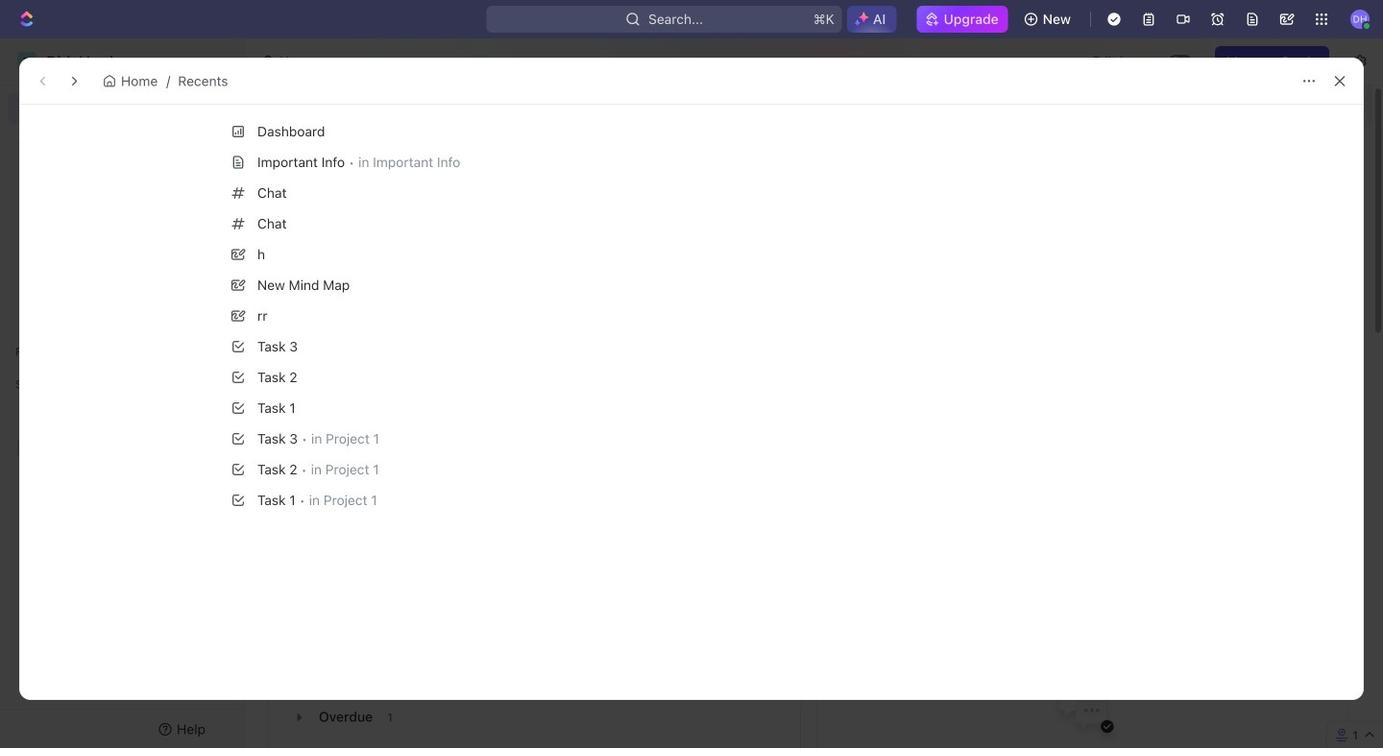 Task type: vqa. For each thing, say whether or not it's contained in the screenshot.
tab list
yes



Task type: locate. For each thing, give the bounding box(es) containing it.
tree inside sidebar navigation
[[8, 400, 236, 529]]

tree
[[8, 400, 236, 529]]

tab list
[[288, 567, 781, 614]]

alert
[[245, 86, 1373, 128]]

sidebar navigation
[[0, 38, 245, 749]]



